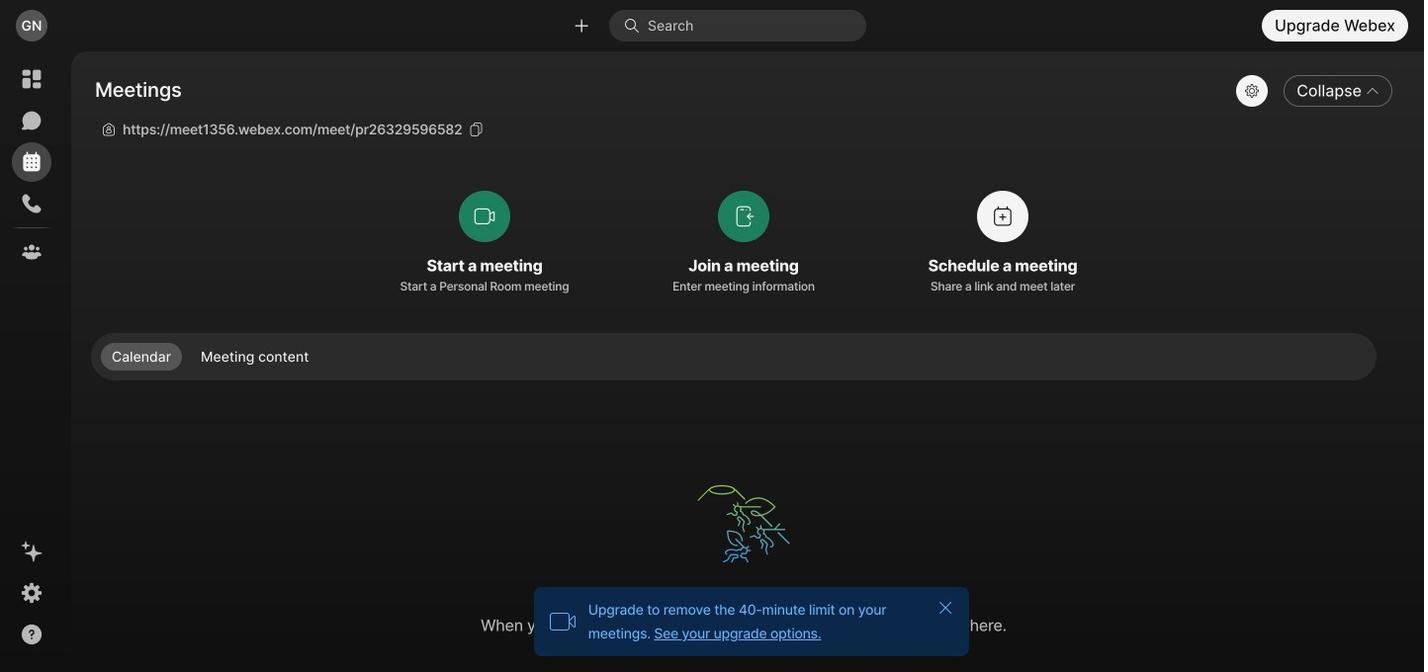Task type: locate. For each thing, give the bounding box(es) containing it.
navigation
[[0, 51, 63, 673]]

webex tab list
[[12, 59, 51, 272]]

cancel_16 image
[[938, 600, 954, 616]]



Task type: describe. For each thing, give the bounding box(es) containing it.
camera_28 image
[[549, 608, 576, 636]]



Task type: vqa. For each thing, say whether or not it's contained in the screenshot.
name@email.com email field
no



